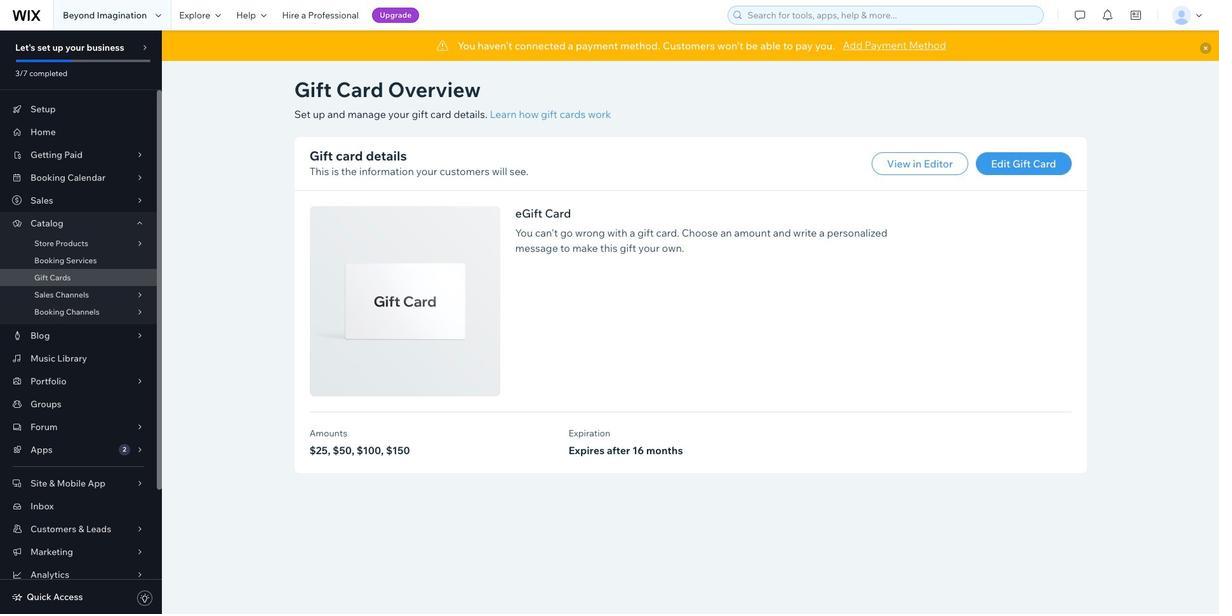 Task type: vqa. For each thing, say whether or not it's contained in the screenshot.
alert
yes



Task type: describe. For each thing, give the bounding box(es) containing it.
Search for tools, apps, help & more... field
[[744, 6, 1040, 24]]



Task type: locate. For each thing, give the bounding box(es) containing it.
alert
[[162, 30, 1219, 61]]

sidebar element
[[0, 30, 162, 615]]



